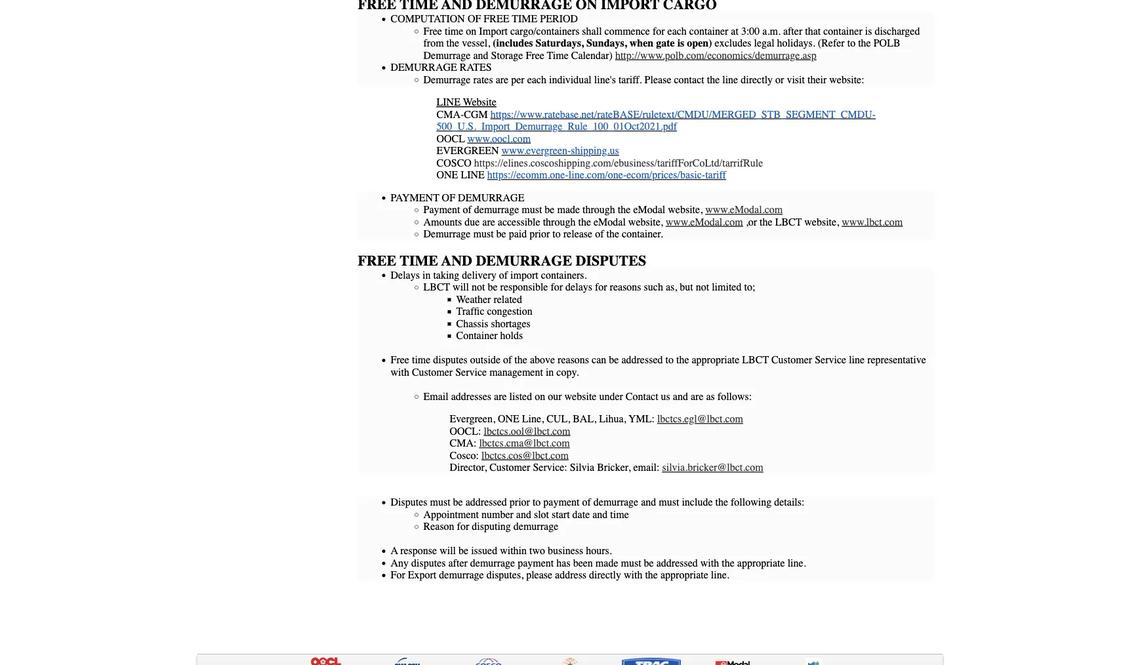 Task type: locate. For each thing, give the bounding box(es) containing it.
directly
[[741, 73, 773, 86], [589, 569, 621, 581]]

free time and demurrage disputes
[[358, 252, 646, 269]]

lbct up the 'follows:'
[[742, 354, 769, 366]]

1 horizontal spatial lbct
[[742, 354, 769, 366]]

0 horizontal spatial customer
[[412, 366, 453, 378]]

disputes inside "any disputes after demurrage payment has been made must be addressed with the appropriate line. for export demurrage disputes, please address directly with the appropriate line.​"
[[411, 557, 446, 569]]

0 horizontal spatial free
[[358, 252, 396, 269]]

2 demurrage from the top
[[424, 73, 471, 86]]

1 vertical spatial lbct
[[424, 281, 450, 293]]

rates
[[473, 73, 493, 86]]

of inside disputes must be addressed prior to payment of demurrage and must include the following details: appointment number and slot start date and time
[[582, 496, 591, 509]]

demurrage down computation
[[424, 49, 471, 61]]

0 horizontal spatial with
[[391, 366, 409, 378]]

time left and
[[400, 252, 438, 269]]

must right hours.
[[621, 557, 641, 569]]

on inside free time on import cargo/containers shall commence for each container at 3:00 a.m. after that container is discharged from the vessel,
[[466, 25, 477, 37]]

1 vertical spatial demurrage
[[458, 192, 525, 204]]

0 horizontal spatial free
[[391, 354, 409, 366]]

on left "import"
[[466, 25, 477, 37]]

appointment
[[424, 509, 479, 521]]

1 horizontal spatial on
[[535, 390, 545, 403]]

0 horizontal spatial each
[[527, 73, 547, 86]]

after
[[783, 25, 803, 37], [449, 557, 468, 569]]

appropriate inside free time disputes outside of the above reasons can be addressed to the appropriate lbct customer service line representative with customer service management in copy.
[[692, 354, 740, 366]]

hours.
[[586, 545, 612, 557]]

demurrage up paid
[[474, 204, 519, 216]]

1 horizontal spatial is
[[865, 25, 872, 37]]

in left the taking
[[423, 269, 431, 281]]

are right due
[[482, 216, 495, 228]]

0 horizontal spatial container
[[690, 25, 729, 37]]

one inside evergreen, one line, cul, bal, lihua, yml: lbctcs.egl@lbct.com oocl: lbctcs.ool@lbct.com cma: lbctcs.cma@lbct.com ​cosco: lbctcs.cos@lbct.com director, customer service: silvia bricker, email: silvia.bricker@lbct.com
[[498, 413, 520, 425]]

be inside free time disputes outside of the above reasons can be addressed to the appropriate lbct customer service line representative with customer service management in copy.
[[609, 354, 619, 366]]

www.emodal.com link for payment of demurrage must be made through the emodal website,
[[706, 204, 783, 216]]

disputes right any at the left bottom of page
[[411, 557, 446, 569]]

1 vertical spatial of
[[442, 192, 455, 204]]

time for vessel,
[[445, 25, 464, 37]]

be inside disputes must be addressed prior to payment of demurrage and must include the following details: appointment number and slot start date and time
[[453, 496, 463, 509]]

for right the delays on the top
[[595, 281, 607, 293]]

each right per
[[527, 73, 547, 86]]

line left cgm
[[437, 96, 461, 108]]

been
[[573, 557, 593, 569]]

emodal right 'release'
[[594, 216, 626, 228]]

directly inside "any disputes after demurrage payment has been made must be addressed with the appropriate line. for export demurrage disputes, please address directly with the appropriate line.​"
[[589, 569, 621, 581]]

in inside free time disputes outside of the above reasons can be addressed to the appropriate lbct customer service line representative with customer service management in copy.
[[546, 366, 554, 378]]

0 horizontal spatial of
[[442, 192, 455, 204]]

is
[[865, 25, 872, 37], [678, 37, 685, 49]]

0 horizontal spatial on
[[466, 25, 477, 37]]

each left open)
[[668, 25, 687, 37]]

is right gate
[[678, 37, 685, 49]]

1 horizontal spatial reasons
[[610, 281, 641, 293]]

of right payment
[[463, 204, 472, 216]]

1 vertical spatial reasons
[[558, 354, 589, 366]]

must up paid
[[522, 204, 542, 216]]

www.emodal.com left the ,or
[[666, 216, 743, 228]]

0 vertical spatial in
[[423, 269, 431, 281]]

to inside disputes must be addressed prior to payment of demurrage and must include the following details: appointment number and slot start date and time
[[533, 496, 541, 509]]

time right from in the left top of the page
[[445, 25, 464, 37]]

address
[[555, 569, 587, 581]]

lbct inside free time disputes outside of the above reasons can be addressed to the appropriate lbct customer service line representative with customer service management in copy.
[[742, 354, 769, 366]]

website:
[[830, 73, 865, 86]]

time for customer
[[412, 354, 431, 366]]

0 horizontal spatial in
[[423, 269, 431, 281]]

line down http://www.polb.com/economics/demurrage.asp
[[723, 73, 738, 86]]

1 horizontal spatial directly
[[741, 73, 773, 86]]

appropriate left line.
[[737, 557, 785, 569]]

of for above
[[503, 354, 512, 366]]

to left start
[[533, 496, 541, 509]]

1 vertical spatial will
[[440, 545, 456, 557]]

of right start
[[582, 496, 591, 509]]

after left that
[[783, 25, 803, 37]]

1 horizontal spatial container
[[824, 25, 863, 37]]

is left "polb"
[[865, 25, 872, 37]]

1 horizontal spatial line
[[461, 169, 485, 181]]

shall
[[582, 25, 602, 37]]

oocl www.oocl.com evergreen www.evergreen-shipping.us cosco https://elines.coscoshipping.com/ebusiness/tariffforcoltd/tarrifrule one line https://ecomm.one-line.com/one-ecom/prices/basic-tariff
[[437, 133, 763, 181]]

container right that
[[824, 25, 863, 37]]

time right "date"
[[610, 509, 629, 521]]

start
[[552, 509, 570, 521]]

0 horizontal spatial website,
[[629, 216, 663, 228]]

made up 'release'
[[557, 204, 580, 216]]

1 demurrage from the top
[[424, 49, 471, 61]]

1 horizontal spatial in
[[546, 366, 554, 378]]

http://www.polb.com/economics/demurrage.asp link
[[615, 49, 817, 61]]

https://elines.coscoshipping.com/ebusiness/tariffforcoltd/tarrifrule link
[[474, 157, 763, 169]]

0 vertical spatial on
[[466, 25, 477, 37]]

line left representative on the bottom
[[849, 354, 865, 366]]

demurrage down 'issued'
[[439, 569, 484, 581]]

1 container from the left
[[690, 25, 729, 37]]

3:00
[[741, 25, 760, 37]]

1 vertical spatial time
[[412, 354, 431, 366]]

addressed for reasons
[[622, 354, 663, 366]]

of right 'release'
[[595, 228, 604, 240]]

excludes
[[715, 37, 752, 49]]

container
[[456, 330, 498, 342]]

1 vertical spatial line
[[461, 169, 485, 181]]

representative
[[868, 354, 926, 366]]

lbct right the ,or
[[775, 216, 802, 228]]

lbct inside payment of demurrage payment of demurrage must be made through the emodal website, www.emodal.com amounts due are accessible through the emodal website, www.emodal.com ,or the lbct website, www.lbct.com demurrage must be paid prior to release of the container.
[[775, 216, 802, 228]]

1 vertical spatial line
[[849, 354, 865, 366]]

1 vertical spatial one
[[498, 413, 520, 425]]

https://ecomm.one-line.com/one-ecom/prices/basic-tariff link
[[487, 169, 726, 181]]

are left per
[[496, 73, 509, 86]]

in left the copy. on the bottom of the page
[[546, 366, 554, 378]]

0 horizontal spatial after
[[449, 557, 468, 569]]

1 vertical spatial after
[[449, 557, 468, 569]]

1 horizontal spatial time
[[512, 13, 538, 25]]

1 vertical spatial on
[[535, 390, 545, 403]]

when
[[630, 37, 654, 49]]

will down reason
[[440, 545, 456, 557]]

2 horizontal spatial lbct
[[775, 216, 802, 228]]

not right but
[[696, 281, 709, 293]]

http://www.polb.com/economics/demurrage.asp
[[615, 49, 817, 61]]

0 vertical spatial time
[[445, 25, 464, 37]]

has
[[557, 557, 571, 569]]

1 horizontal spatial made
[[596, 557, 618, 569]]

time up (includes
[[512, 13, 538, 25]]

0 vertical spatial payment
[[544, 496, 580, 509]]

be right accessible
[[545, 204, 555, 216]]

www.emodal.com down tariff
[[706, 204, 783, 216]]

demurrage inside the excludes legal holidays. (refer to the polb demurrage and storage free time calendar)
[[424, 49, 471, 61]]

lbct down and
[[424, 281, 450, 293]]

addressed inside free time disputes outside of the above reasons can be addressed to the appropriate lbct customer service line representative with customer service management in copy.
[[622, 354, 663, 366]]

1 horizontal spatial one
[[498, 413, 520, 425]]

payment down service:
[[544, 496, 580, 509]]

sundays,
[[587, 37, 627, 49]]

time inside disputes must be addressed prior to payment of demurrage and must include the following details: appointment number and slot start date and time
[[610, 509, 629, 521]]

demurrage up due
[[458, 192, 525, 204]]

0 horizontal spatial directly
[[589, 569, 621, 581]]

1 horizontal spatial time
[[445, 25, 464, 37]]

prior inside payment of demurrage payment of demurrage must be made through the emodal website, www.emodal.com amounts due are accessible through the emodal website, www.emodal.com ,or the lbct website, www.lbct.com demurrage must be paid prior to release of the container.
[[530, 228, 550, 240]]

0 horizontal spatial time
[[400, 252, 438, 269]]

not up traffic
[[472, 281, 485, 293]]

0 vertical spatial each
[[668, 25, 687, 37]]

their
[[808, 73, 827, 86]]

legal
[[754, 37, 775, 49]]

a
[[391, 545, 398, 557]]

free for outside
[[391, 354, 409, 366]]

https://elines.coscoshipping.com/ebusiness/tariffforcoltd/tarrifrule
[[474, 157, 763, 169]]

0 vertical spatial line
[[723, 73, 738, 86]]

2 vertical spatial time
[[610, 509, 629, 521]]

https://www.ratebase.net/ratebase/ruletext/cmdu/merged_stb_segment_cmdu- 500_u.s._import_demurrage_rule_100_01oct2021.pdf
[[437, 108, 876, 133]]

0 vertical spatial one
[[437, 169, 458, 181]]

of left import
[[499, 269, 508, 281]]

and right "date"
[[593, 509, 608, 521]]

be inside delays in taking delivery of import containers. lbct will not be responsible for delays for reasons such as, but not limited to; weather related traffic congestion chassis shortages container holds
[[488, 281, 498, 293]]

for
[[391, 569, 405, 581]]

time inside free time disputes outside of the above reasons can be addressed to the appropriate lbct customer service line representative with customer service management in copy.
[[412, 354, 431, 366]]

for
[[653, 25, 665, 37], [551, 281, 563, 293], [595, 281, 607, 293], [457, 521, 469, 533]]

customer inside evergreen, one line, cul, bal, lihua, yml: lbctcs.egl@lbct.com oocl: lbctcs.ool@lbct.com cma: lbctcs.cma@lbct.com ​cosco: lbctcs.cos@lbct.com director, customer service: silvia bricker, email: silvia.bricker@lbct.com
[[490, 462, 530, 474]]

delays
[[391, 269, 420, 281]]

to
[[848, 37, 856, 49], [553, 228, 561, 240], [666, 354, 674, 366], [533, 496, 541, 509]]

be right can
[[609, 354, 619, 366]]

1 horizontal spatial with
[[624, 569, 643, 581]]

with inside free time disputes outside of the above reasons can be addressed to the appropriate lbct customer service line representative with customer service management in copy.
[[391, 366, 409, 378]]

cma:
[[450, 437, 477, 449]]

website
[[565, 390, 597, 403]]

of up amounts
[[442, 192, 455, 204]]

will inside delays in taking delivery of import containers. lbct will not be responsible for delays for reasons such as, but not limited to; weather related traffic congestion chassis shortages container holds
[[453, 281, 469, 293]]

0 horizontal spatial time
[[412, 354, 431, 366]]

customer for director,
[[490, 462, 530, 474]]

payment inside disputes must be addressed prior to payment of demurrage and must include the following details: appointment number and slot start date and time
[[544, 496, 580, 509]]

addressed
[[622, 354, 663, 366], [466, 496, 507, 509], [657, 557, 698, 569]]

0 horizontal spatial line
[[437, 96, 461, 108]]

0 vertical spatial demurrage
[[424, 49, 471, 61]]

0 vertical spatial lbct
[[775, 216, 802, 228]]

each
[[668, 25, 687, 37], [527, 73, 547, 86]]

1 horizontal spatial customer
[[490, 462, 530, 474]]

directly left or
[[741, 73, 773, 86]]

made inside "any disputes after demurrage payment has been made must be addressed with the appropriate line. for export demurrage disputes, please address directly with the appropriate line.​"
[[596, 557, 618, 569]]

to inside free time disputes outside of the above reasons can be addressed to the appropriate lbct customer service line representative with customer service management in copy.
[[666, 354, 674, 366]]

1 vertical spatial directly
[[589, 569, 621, 581]]

2 vertical spatial free
[[391, 354, 409, 366]]

www.emodal.com link for amounts due are accessible through the emodal website,
[[666, 216, 743, 228]]

free inside free time on import cargo/containers shall commence for each container at 3:00 a.m. after that container is discharged from the vessel,
[[424, 25, 442, 37]]

of up vessel,
[[468, 13, 481, 25]]

1 vertical spatial disputes
[[411, 557, 446, 569]]

following
[[731, 496, 772, 509]]

not
[[472, 281, 485, 293], [696, 281, 709, 293]]

1 horizontal spatial line
[[849, 354, 865, 366]]

oocl
[[437, 133, 465, 145]]

addressed left line.​
[[657, 557, 698, 569]]

in inside delays in taking delivery of import containers. lbct will not be responsible for delays for reasons such as, but not limited to; weather related traffic congestion chassis shortages container holds
[[423, 269, 431, 281]]

contact
[[626, 390, 659, 403]]

demurrage up line website
[[424, 73, 471, 86]]

demurrage up responsible
[[476, 252, 572, 269]]

1 horizontal spatial not
[[696, 281, 709, 293]]

1 vertical spatial demurrage
[[424, 73, 471, 86]]

https://ecomm.one-
[[487, 169, 569, 181]]

1 horizontal spatial each
[[668, 25, 687, 37]]

1 vertical spatial addressed
[[466, 496, 507, 509]]

free
[[484, 13, 510, 25], [358, 252, 396, 269]]

1 vertical spatial payment
[[518, 557, 554, 569]]

demurrage
[[424, 49, 471, 61], [424, 73, 471, 86], [424, 228, 471, 240]]

1 vertical spatial prior
[[510, 496, 530, 509]]

after inside "any disputes after demurrage payment has been made must be addressed with the appropriate line. for export demurrage disputes, please address directly with the appropriate line.​"
[[449, 557, 468, 569]]

through right accessible
[[543, 216, 576, 228]]

addressed for made
[[657, 557, 698, 569]]

demurrage inside payment of demurrage payment of demurrage must be made through the emodal website, www.emodal.com amounts due are accessible through the emodal website, www.emodal.com ,or the lbct website, www.lbct.com demurrage must be paid prior to release of the container.
[[458, 192, 525, 204]]

demurrage down bricker,
[[594, 496, 639, 509]]

0 vertical spatial line
[[437, 96, 461, 108]]

2 horizontal spatial time
[[610, 509, 629, 521]]

www.emodal.com link down tariff
[[706, 204, 783, 216]]

emodal up container.
[[633, 204, 666, 216]]

addresses
[[451, 390, 491, 403]]

0 horizontal spatial is
[[678, 37, 685, 49]]

payment
[[424, 204, 460, 216]]

the inside the excludes legal holidays. (refer to the polb demurrage and storage free time calendar)
[[858, 37, 871, 49]]

for right reason
[[457, 521, 469, 533]]

0 vertical spatial free
[[484, 13, 510, 25]]

demurrage down disputing on the bottom left
[[470, 557, 515, 569]]

to right the (refer in the top right of the page
[[848, 37, 856, 49]]

www.emodal.com link left the ,or
[[666, 216, 743, 228]]

time inside free time on import cargo/containers shall commence for each container at 3:00 a.m. after that container is discharged from the vessel,
[[445, 25, 464, 37]]

one left line,
[[498, 413, 520, 425]]

0 vertical spatial prior
[[530, 228, 550, 240]]

gate
[[656, 37, 675, 49]]

will
[[453, 281, 469, 293], [440, 545, 456, 557]]

of inside free time disputes outside of the above reasons can be addressed to the appropriate lbct customer service line representative with customer service management in copy.
[[503, 354, 512, 366]]

email addresses are listed on our website under contact us and are as follows:
[[424, 390, 752, 403]]

container up http://www.polb.com/economics/demurrage.asp link
[[690, 25, 729, 37]]

0 horizontal spatial made
[[557, 204, 580, 216]]

us
[[661, 390, 671, 403]]

2 horizontal spatial website,
[[805, 216, 839, 228]]

1 vertical spatial each
[[527, 73, 547, 86]]

disputes left outside
[[433, 354, 468, 366]]

addressed inside "any disputes after demurrage payment has been made must be addressed with the appropriate line. for export demurrage disputes, please address directly with the appropriate line.​"
[[657, 557, 698, 569]]

www.emodal.com link
[[706, 204, 783, 216], [666, 216, 743, 228]]

www.lbct.com
[[842, 216, 903, 228]]

to left 'release'
[[553, 228, 561, 240]]

for right commence
[[653, 25, 665, 37]]

0 vertical spatial directly
[[741, 73, 773, 86]]

reasons left can
[[558, 354, 589, 366]]

be left 'issued'
[[459, 545, 469, 557]]

through up 'release'
[[583, 204, 615, 216]]

disputes,
[[487, 569, 524, 581]]

payment left has
[[518, 557, 554, 569]]

0 horizontal spatial not
[[472, 281, 485, 293]]

0 horizontal spatial one
[[437, 169, 458, 181]]

of inside payment of demurrage payment of demurrage must be made through the emodal website, www.emodal.com amounts due are accessible through the emodal website, www.emodal.com ,or the lbct website, www.lbct.com demurrage must be paid prior to release of the container.
[[442, 192, 455, 204]]

of for must
[[463, 204, 472, 216]]

time up email
[[412, 354, 431, 366]]

0 vertical spatial free
[[424, 25, 442, 37]]

demurrage down from in the left top of the page
[[391, 61, 457, 73]]

0 vertical spatial disputes
[[433, 354, 468, 366]]

0 horizontal spatial reasons
[[558, 354, 589, 366]]

please
[[526, 569, 553, 581]]

2 vertical spatial demurrage
[[424, 228, 471, 240]]

disputes
[[391, 496, 428, 509]]

one
[[437, 169, 458, 181], [498, 413, 520, 425]]

above
[[530, 354, 555, 366]]

yml:
[[629, 413, 655, 425]]

be down free time and demurrage disputes
[[488, 281, 498, 293]]

demurrage rates
[[391, 61, 492, 73]]

reasons left "such"
[[610, 281, 641, 293]]

free
[[424, 25, 442, 37], [526, 49, 545, 61], [391, 354, 409, 366]]

emodal
[[633, 204, 666, 216], [594, 216, 626, 228]]

0 vertical spatial reasons
[[610, 281, 641, 293]]

time
[[512, 13, 538, 25], [400, 252, 438, 269]]

time
[[547, 49, 569, 61]]

be up reason
[[453, 496, 463, 509]]

0 vertical spatial made
[[557, 204, 580, 216]]

3 demurrage from the top
[[424, 228, 471, 240]]

1 vertical spatial made
[[596, 557, 618, 569]]

delays
[[566, 281, 593, 293]]

one inside oocl www.oocl.com evergreen www.evergreen-shipping.us cosco https://elines.coscoshipping.com/ebusiness/tariffforcoltd/tarrifrule one line https://ecomm.one-line.com/one-ecom/prices/basic-tariff
[[437, 169, 458, 181]]

containers.
[[541, 269, 587, 281]]

free for import
[[424, 25, 442, 37]]

0 horizontal spatial service
[[455, 366, 487, 378]]

and up the rates
[[473, 49, 489, 61]]

copy.
[[557, 366, 579, 378]]

1 horizontal spatial of
[[468, 13, 481, 25]]

1 vertical spatial in
[[546, 366, 554, 378]]

be right hours.
[[644, 557, 654, 569]]

for left the delays on the top
[[551, 281, 563, 293]]

0 vertical spatial addressed
[[622, 354, 663, 366]]

from
[[424, 37, 444, 49]]

to up the us on the right bottom of page
[[666, 354, 674, 366]]

appropriate up as
[[692, 354, 740, 366]]

storage
[[491, 49, 523, 61]]

2 horizontal spatial customer
[[772, 354, 812, 366]]

are inside payment of demurrage payment of demurrage must be made through the emodal website, www.emodal.com amounts due are accessible through the emodal website, www.emodal.com ,or the lbct website, www.lbct.com demurrage must be paid prior to release of the container.
[[482, 216, 495, 228]]

0 vertical spatial time
[[512, 13, 538, 25]]

0 vertical spatial after
[[783, 25, 803, 37]]

1 vertical spatial free
[[358, 252, 396, 269]]

0 vertical spatial of
[[468, 13, 481, 25]]

responsible
[[500, 281, 548, 293]]

free inside the excludes legal holidays. (refer to the polb demurrage and storage free time calendar)
[[526, 49, 545, 61]]

payment
[[391, 192, 439, 204]]

will up traffic
[[453, 281, 469, 293]]

line down evergreen on the top
[[461, 169, 485, 181]]

directly down hours.
[[589, 569, 621, 581]]

must up reason
[[430, 496, 451, 509]]

made right the been at the bottom right
[[596, 557, 618, 569]]

visit
[[787, 73, 805, 86]]

of right outside
[[503, 354, 512, 366]]

chassis
[[456, 318, 488, 330]]

www.oocl.com
[[468, 133, 531, 145]]

and left "slot"
[[516, 509, 531, 521]]

import
[[511, 269, 539, 281]]

prior left "slot"
[[510, 496, 530, 509]]

lbctcs.egl@lbct.com link
[[657, 413, 743, 425]]

1 vertical spatial free
[[526, 49, 545, 61]]

one down evergreen on the top
[[437, 169, 458, 181]]

but
[[680, 281, 693, 293]]

disputes
[[433, 354, 468, 366], [411, 557, 446, 569]]

appropriate for lbct
[[692, 354, 740, 366]]

0 horizontal spatial lbct
[[424, 281, 450, 293]]

free inside free time disputes outside of the above reasons can be addressed to the appropriate lbct customer service line representative with customer service management in copy.
[[391, 354, 409, 366]]

of inside delays in taking delivery of import containers. lbct will not be responsible for delays for reasons such as, but not limited to; weather related traffic congestion chassis shortages container holds
[[499, 269, 508, 281]]

are left listed on the bottom of page
[[494, 390, 507, 403]]

prior right paid
[[530, 228, 550, 240]]

demurrage down payment
[[424, 228, 471, 240]]

demurrage inside payment of demurrage payment of demurrage must be made through the emodal website, www.emodal.com amounts due are accessible through the emodal website, www.emodal.com ,or the lbct website, www.lbct.com demurrage must be paid prior to release of the container.
[[474, 204, 519, 216]]

after left 'issued'
[[449, 557, 468, 569]]

reasons
[[610, 281, 641, 293], [558, 354, 589, 366]]

addressed up contact
[[622, 354, 663, 366]]

and right the us on the right bottom of page
[[673, 390, 688, 403]]



Task type: vqa. For each thing, say whether or not it's contained in the screenshot.
APPOINTMENT DASHBOARD link
no



Task type: describe. For each thing, give the bounding box(es) containing it.
1 horizontal spatial through
[[583, 204, 615, 216]]

related
[[494, 293, 522, 305]]

are left as
[[691, 390, 704, 403]]

lbctcs.cos@lbct.com
[[482, 449, 569, 462]]

(refer
[[818, 37, 845, 49]]

appropriate left line.​
[[661, 569, 709, 581]]

payment of demurrage payment of demurrage must be made through the emodal website, www.emodal.com amounts due are accessible through the emodal website, www.emodal.com ,or the lbct website, www.lbct.com demurrage must be paid prior to release of the container.
[[391, 192, 903, 240]]

shortages
[[491, 318, 531, 330]]

1 horizontal spatial service
[[815, 354, 847, 366]]

made inside payment of demurrage payment of demurrage must be made through the emodal website, www.emodal.com amounts due are accessible through the emodal website, www.emodal.com ,or the lbct website, www.lbct.com demurrage must be paid prior to release of the container.
[[557, 204, 580, 216]]

(includes saturdays, sundays, when gate is open)
[[493, 37, 715, 49]]

payment inside "any disputes after demurrage payment has been made must be addressed with the appropriate line. for export demurrage disputes, please address directly with the appropriate line.​"
[[518, 557, 554, 569]]

website
[[463, 96, 497, 108]]

0 horizontal spatial line
[[723, 73, 738, 86]]

within
[[500, 545, 527, 557]]

excludes legal holidays. (refer to the polb demurrage and storage free time calendar)
[[424, 37, 901, 61]]

can
[[592, 354, 607, 366]]

date
[[573, 509, 590, 521]]

of for payment
[[442, 192, 455, 204]]

cosco
[[437, 157, 472, 169]]

vessel,
[[462, 37, 490, 49]]

prior inside disputes must be addressed prior to payment of demurrage and must include the following details: appointment number and slot start date and time
[[510, 496, 530, 509]]

of for computation
[[468, 13, 481, 25]]

silvia.bricker@lbct.com
[[662, 462, 764, 474]]

appropriate for line.
[[737, 557, 785, 569]]

each inside free time on import cargo/containers shall commence for each container at 3:00 a.m. after that container is discharged from the vessel,
[[668, 25, 687, 37]]

is inside free time on import cargo/containers shall commence for each container at 3:00 a.m. after that container is discharged from the vessel,
[[865, 25, 872, 37]]

cma-cgm
[[437, 108, 491, 120]]

computation
[[391, 13, 465, 25]]

must left 'include' in the right of the page
[[659, 496, 679, 509]]

demurrage up 'two'
[[514, 521, 559, 533]]

reasons inside free time disputes outside of the above reasons can be addressed to the appropriate lbct customer service line representative with customer service management in copy.
[[558, 354, 589, 366]]

lbctcs.egl@lbct.com
[[657, 413, 743, 425]]

accessible
[[498, 216, 540, 228]]

2 not from the left
[[696, 281, 709, 293]]

line inside oocl www.oocl.com evergreen www.evergreen-shipping.us cosco https://elines.coscoshipping.com/ebusiness/tariffforcoltd/tarrifrule one line https://ecomm.one-line.com/one-ecom/prices/basic-tariff
[[461, 169, 485, 181]]

cargo/containers
[[510, 25, 580, 37]]

as
[[706, 390, 715, 403]]

lihua,
[[599, 413, 626, 425]]

for inside free time on import cargo/containers shall commence for each container at 3:00 a.m. after that container is discharged from the vessel,
[[653, 25, 665, 37]]

container.
[[622, 228, 663, 240]]

1 horizontal spatial website,
[[668, 204, 703, 216]]

listed
[[510, 390, 532, 403]]

cgm
[[464, 108, 488, 120]]

2 container from the left
[[824, 25, 863, 37]]

1 vertical spatial time
[[400, 252, 438, 269]]

line inside free time disputes outside of the above reasons can be addressed to the appropriate lbct customer service line representative with customer service management in copy.
[[849, 354, 865, 366]]

disputing
[[472, 521, 511, 533]]

must inside "any disputes after demurrage payment has been made must be addressed with the appropriate line. for export demurrage disputes, please address directly with the appropriate line.​"
[[621, 557, 641, 569]]

demurrage rates are per each individual line's tariff.  please contact the line directly or visit their website:
[[424, 73, 865, 86]]

email:
[[634, 462, 660, 474]]

export
[[408, 569, 437, 581]]

include
[[682, 496, 713, 509]]

0 vertical spatial demurrage
[[391, 61, 457, 73]]

and inside the excludes legal holidays. (refer to the polb demurrage and storage free time calendar)
[[473, 49, 489, 61]]

reasons inside delays in taking delivery of import containers. lbct will not be responsible for delays for reasons such as, but not limited to; weather related traffic congestion chassis shortages container holds
[[610, 281, 641, 293]]

disputes inside free time disputes outside of the above reasons can be addressed to the appropriate lbct customer service line representative with customer service management in copy.
[[433, 354, 468, 366]]

that
[[805, 25, 821, 37]]

addressed inside disputes must be addressed prior to payment of demurrage and must include the following details: appointment number and slot start date and time
[[466, 496, 507, 509]]

demurrage inside payment of demurrage payment of demurrage must be made through the emodal website, www.emodal.com amounts due are accessible through the emodal website, www.emodal.com ,or the lbct website, www.lbct.com demurrage must be paid prior to release of the container.
[[424, 228, 471, 240]]

and
[[442, 252, 472, 269]]

customer for lbct
[[772, 354, 812, 366]]

2 vertical spatial demurrage
[[476, 252, 572, 269]]

individual
[[549, 73, 592, 86]]

must up free time and demurrage disputes
[[473, 228, 494, 240]]

of for containers.
[[499, 269, 508, 281]]

any
[[391, 557, 409, 569]]

www.evergreen-shipping.us link
[[502, 145, 619, 157]]

oocl:
[[450, 425, 481, 437]]

due
[[465, 216, 480, 228]]

period
[[540, 13, 578, 25]]

tariff
[[705, 169, 726, 181]]

ecom/prices/basic-
[[627, 169, 705, 181]]

line,
[[522, 413, 544, 425]]

taking
[[433, 269, 460, 281]]

director,
[[450, 462, 487, 474]]

0 horizontal spatial through
[[543, 216, 576, 228]]

disputes must be addressed prior to payment of demurrage and must include the following details: appointment number and slot start date and time
[[391, 496, 805, 521]]

silvia.bricker@lbct.com link
[[662, 462, 764, 474]]

free time on import cargo/containers shall commence for each container at 3:00 a.m. after that container is discharged from the vessel,
[[424, 25, 920, 49]]

weather
[[456, 293, 491, 305]]

a.m.
[[763, 25, 781, 37]]

to;
[[744, 281, 756, 293]]

2 horizontal spatial with
[[701, 557, 719, 569]]

the inside disputes must be addressed prior to payment of demurrage and must include the following details: appointment number and slot start date and time
[[716, 496, 728, 509]]

slot
[[534, 509, 549, 521]]

details:
[[774, 496, 805, 509]]

silvia
[[570, 462, 595, 474]]

after inside free time on import cargo/containers shall commence for each container at 3:00 a.m. after that container is discharged from the vessel,
[[783, 25, 803, 37]]

business
[[548, 545, 584, 557]]

www.evergreen-
[[502, 145, 571, 157]]

delays in taking delivery of import containers. lbct will not be responsible for delays for reasons such as, but not limited to; weather related traffic congestion chassis shortages container holds
[[391, 269, 756, 342]]

polb
[[874, 37, 901, 49]]

1 horizontal spatial emodal
[[633, 204, 666, 216]]

any disputes after demurrage payment has been made must be addressed with the appropriate line. for export demurrage disputes, please address directly with the appropriate line.​
[[391, 557, 806, 581]]

holds
[[500, 330, 523, 342]]

500_u.s._import_demurrage_rule_100_01oct2021.pdf
[[437, 120, 677, 133]]

lbctcs.cma@lbct.com
[[479, 437, 570, 449]]

,or
[[746, 216, 757, 228]]

lbctcs.cos@lbct.com link
[[482, 449, 569, 462]]

as,
[[666, 281, 677, 293]]

under
[[599, 390, 623, 403]]

disputes
[[576, 252, 646, 269]]

evergreen,
[[450, 413, 495, 425]]

per
[[511, 73, 525, 86]]

to inside payment of demurrage payment of demurrage must be made through the emodal website, www.emodal.com amounts due are accessible through the emodal website, www.emodal.com ,or the lbct website, www.lbct.com demurrage must be paid prior to release of the container.
[[553, 228, 561, 240]]

open)
[[687, 37, 712, 49]]

or
[[776, 73, 784, 86]]

follows:
[[718, 390, 752, 403]]

shipping.us
[[571, 145, 619, 157]]

0 horizontal spatial emodal
[[594, 216, 626, 228]]

and down email:
[[641, 496, 656, 509]]

contact
[[674, 73, 705, 86]]

amounts
[[424, 216, 462, 228]]

1 not from the left
[[472, 281, 485, 293]]

lbct inside delays in taking delivery of import containers. lbct will not be responsible for delays for reasons such as, but not limited to; weather related traffic congestion chassis shortages container holds
[[424, 281, 450, 293]]

be left paid
[[496, 228, 506, 240]]

discharged
[[875, 25, 920, 37]]

the inside free time on import cargo/containers shall commence for each container at 3:00 a.m. after that container is discharged from the vessel,
[[447, 37, 459, 49]]

to inside the excludes legal holidays. (refer to the polb demurrage and storage free time calendar)
[[848, 37, 856, 49]]

response
[[400, 545, 437, 557]]

rates
[[460, 61, 492, 73]]

be inside "any disputes after demurrage payment has been made must be addressed with the appropriate line. for export demurrage disputes, please address directly with the appropriate line.​"
[[644, 557, 654, 569]]

1 horizontal spatial free
[[484, 13, 510, 25]]

demurrage inside disputes must be addressed prior to payment of demurrage and must include the following details: appointment number and slot start date and time
[[594, 496, 639, 509]]

calendar)
[[571, 49, 613, 61]]

line.​
[[711, 569, 730, 581]]

www.lbct.com link
[[842, 216, 903, 228]]

number
[[482, 509, 514, 521]]



